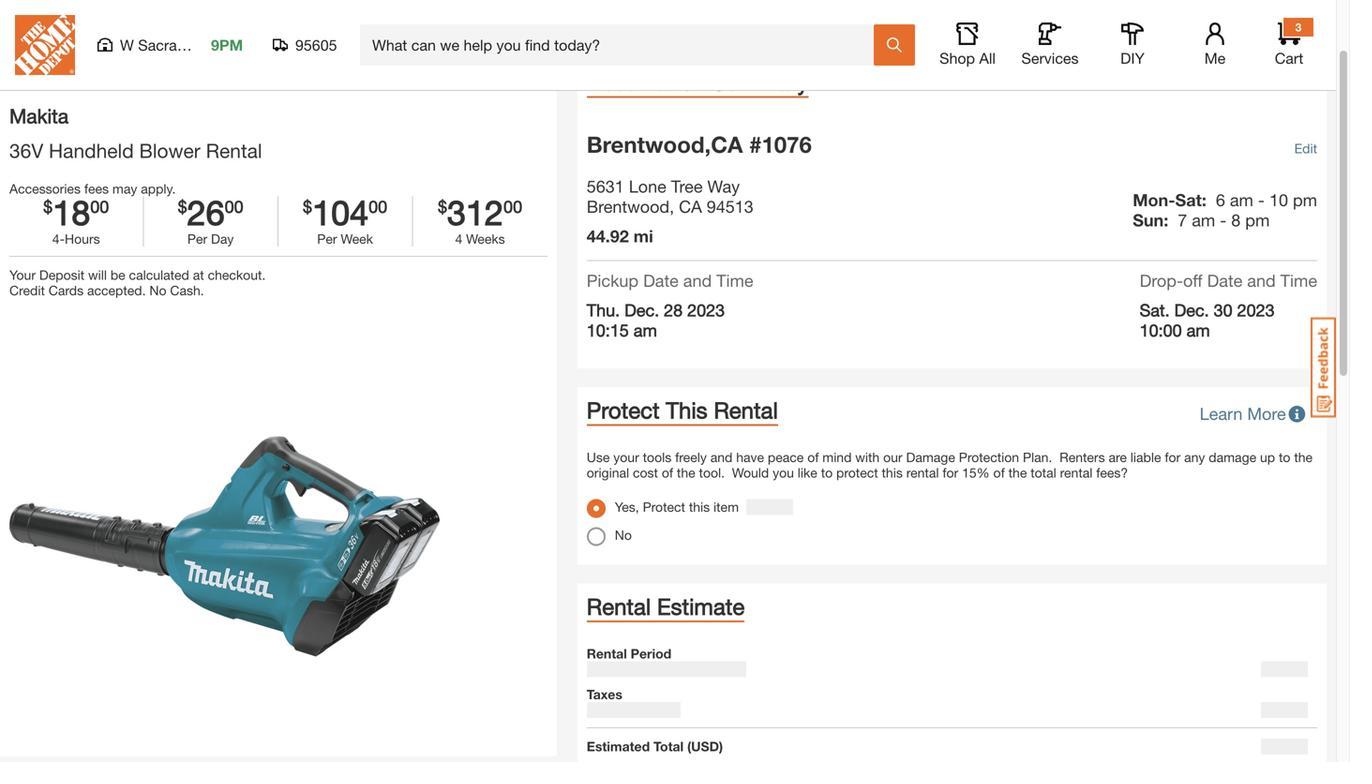 Task type: locate. For each thing, give the bounding box(es) containing it.
sacramento
[[138, 36, 220, 54]]

dec. inside drop-off date and time sat. dec. 30 2023 10:00 am
[[1175, 300, 1209, 320]]

4 $ from the left
[[438, 196, 447, 217]]

1 vertical spatial this
[[689, 499, 710, 515]]

pm right 8 at right
[[1246, 210, 1270, 230]]

7
[[1178, 210, 1187, 230]]

1 horizontal spatial blower
[[466, 20, 507, 36]]

and left have
[[711, 450, 733, 465]]

4 00 from the left
[[504, 196, 522, 217]]

protect up your
[[587, 397, 660, 423]]

2023 right 30
[[1237, 300, 1275, 320]]

00
[[90, 196, 109, 217], [225, 196, 244, 217], [369, 196, 387, 217], [504, 196, 522, 217]]

1 time from the left
[[717, 271, 753, 291]]

1 horizontal spatial per
[[317, 231, 337, 247]]

hours
[[65, 231, 100, 247]]

tree
[[671, 176, 703, 196]]

liable
[[1131, 450, 1161, 465]]

drop-off date and time sat. dec. 30 2023 10:00 am
[[1140, 271, 1318, 340]]

no inside your deposit will be calculated at checkout. credit cards accepted. no cash.
[[149, 283, 166, 298]]

$ inside $ 26 00
[[178, 196, 187, 217]]

00 up week
[[369, 196, 387, 217]]

learn more button
[[1181, 396, 1327, 431]]

calculated
[[129, 267, 189, 283]]

1 horizontal spatial rental
[[1060, 465, 1093, 481]]

36v right 95605 button
[[380, 20, 402, 36]]

no down yes,
[[615, 527, 632, 543]]

to right like
[[821, 465, 833, 481]]

0 horizontal spatial handheld
[[49, 139, 134, 162]]

of left mind
[[808, 450, 819, 465]]

rental
[[907, 465, 939, 481], [1060, 465, 1093, 481]]

18 dollars and 00 cents element
[[9, 192, 143, 232], [53, 192, 90, 232], [43, 196, 53, 229], [90, 196, 109, 229]]

18 dollars and 00 cents element containing 00
[[90, 196, 109, 229]]

learn more
[[1200, 404, 1286, 424]]

$ for 18
[[43, 196, 53, 217]]

36v handheld blower rental image
[[9, 317, 440, 748]]

104 dollars and 00 cents element
[[278, 192, 412, 232], [312, 192, 369, 232], [303, 196, 312, 229], [369, 196, 387, 229]]

estimated
[[587, 739, 650, 754]]

2023 inside drop-off date and time sat. dec. 30 2023 10:00 am
[[1237, 300, 1275, 320]]

am left 30
[[1187, 320, 1210, 340]]

services button
[[1020, 23, 1080, 68]]

and down ca
[[683, 271, 712, 291]]

w sacramento 9pm
[[120, 36, 243, 54]]

36v handheld blower link
[[380, 20, 507, 36]]

4-
[[52, 231, 65, 247]]

keep
[[1228, 22, 1257, 38]]

#
[[51, 70, 57, 83], [749, 131, 762, 158]]

36v for 36v handheld blower
[[380, 20, 402, 36]]

cost
[[633, 465, 658, 481]]

$ inside $ 18 00
[[43, 196, 53, 217]]

3 00 from the left
[[369, 196, 387, 217]]

2 dec. from the left
[[1175, 300, 1209, 320]]

tool rental link
[[68, 20, 134, 36]]

am inside pickup date and time thu. dec. 28 2023 10:15 am
[[634, 320, 657, 340]]

like
[[798, 465, 818, 481]]

protect
[[587, 397, 660, 423], [643, 499, 685, 515]]

handheld for 36v handheld blower
[[406, 20, 463, 36]]

1 vertical spatial blower
[[139, 139, 200, 162]]

to right up
[[1279, 450, 1291, 465]]

this right with
[[882, 465, 903, 481]]

sun:
[[1133, 210, 1169, 230]]

312 dollars and 00 cents element
[[413, 192, 547, 232], [447, 192, 504, 232], [438, 196, 447, 229], [504, 196, 522, 229]]

00 up "day"
[[225, 196, 244, 217]]

1076
[[762, 131, 812, 158]]

me button
[[1185, 23, 1245, 68]]

316822162
[[60, 70, 117, 83]]

1 per from the left
[[187, 231, 207, 247]]

1 00 from the left
[[90, 196, 109, 217]]

0 vertical spatial #
[[51, 70, 57, 83]]

0 horizontal spatial to
[[821, 465, 833, 481]]

0 horizontal spatial dec.
[[625, 300, 659, 320]]

am left the 28
[[634, 320, 657, 340]]

28
[[664, 300, 683, 320]]

mon-sat: 6 am - 10 pm sun: 7 am - 8 pm
[[1133, 190, 1318, 230]]

time down 10 at the right of page
[[1281, 271, 1318, 291]]

and right off
[[1247, 271, 1276, 291]]

00 for 26
[[225, 196, 244, 217]]

2 $ from the left
[[178, 196, 187, 217]]

menu close image
[[1312, 23, 1325, 36]]

cards
[[49, 283, 84, 298]]

no
[[149, 283, 166, 298], [615, 527, 632, 543]]

00 left may
[[90, 196, 109, 217]]

What can we help you find today? search field
[[372, 25, 873, 65]]

per left "day"
[[187, 231, 207, 247]]

dec. down off
[[1175, 300, 1209, 320]]

1 2023 from the left
[[688, 300, 725, 320]]

rental up have
[[714, 397, 778, 423]]

all
[[979, 49, 996, 67]]

-
[[1258, 190, 1265, 210], [1220, 210, 1227, 230]]

1 vertical spatial 36v
[[9, 139, 43, 162]]

36v down the makita
[[9, 139, 43, 162]]

18
[[53, 192, 90, 232]]

rental right 'total'
[[1060, 465, 1093, 481]]

2 date from the left
[[1207, 271, 1243, 291]]

this inside the use your tools freely and have peace of mind with our damage protection plan.  renters are liable for any damage up to the original cost of the tool.  would you like to protect this rental for 15% of the total rental fees?
[[882, 465, 903, 481]]

per left week
[[317, 231, 337, 247]]

1 horizontal spatial 2023
[[1237, 300, 1275, 320]]

the home depot logo image
[[15, 15, 75, 75]]

0 vertical spatial 36v
[[380, 20, 402, 36]]

handheld
[[406, 20, 463, 36], [49, 139, 134, 162]]

the right the tools
[[677, 465, 695, 481]]

2 per from the left
[[317, 231, 337, 247]]

00 inside $ 104 00
[[369, 196, 387, 217]]

1 horizontal spatial date
[[1207, 271, 1243, 291]]

have
[[736, 450, 764, 465]]

1 horizontal spatial #
[[749, 131, 762, 158]]

the left 'total'
[[1009, 465, 1027, 481]]

4 weeks
[[455, 231, 505, 247]]

- left 8 at right
[[1220, 210, 1227, 230]]

26 dollars and 00 cents element
[[144, 192, 277, 232], [187, 192, 225, 232], [178, 196, 187, 229], [225, 196, 244, 229]]

time inside drop-off date and time sat. dec. 30 2023 10:00 am
[[1281, 271, 1318, 291]]

protect this rental
[[587, 397, 778, 423]]

0 horizontal spatial rental
[[907, 465, 939, 481]]

2 00 from the left
[[225, 196, 244, 217]]

0 horizontal spatial of
[[662, 465, 673, 481]]

1 vertical spatial no
[[615, 527, 632, 543]]

day
[[211, 231, 234, 247]]

0 vertical spatial no
[[149, 283, 166, 298]]

tools
[[643, 450, 672, 465]]

date up the 28
[[643, 271, 679, 291]]

312 dollars and 00 cents element containing 00
[[504, 196, 522, 229]]

0 horizontal spatial #
[[51, 70, 57, 83]]

pm right 10 at the right of page
[[1293, 190, 1318, 210]]

3 $ from the left
[[303, 196, 312, 217]]

0 horizontal spatial 36v
[[9, 139, 43, 162]]

freely
[[675, 450, 707, 465]]

2 rental from the left
[[1060, 465, 1093, 481]]

now
[[1174, 22, 1198, 38]]

1 vertical spatial handheld
[[49, 139, 134, 162]]

summary
[[712, 68, 809, 95]]

original
[[587, 465, 629, 481]]

2023 right the 28
[[688, 300, 725, 320]]

and inside pickup date and time thu. dec. 28 2023 10:15 am
[[683, 271, 712, 291]]

rental right our
[[907, 465, 939, 481]]

the right up
[[1294, 450, 1313, 465]]

- left 10 at the right of page
[[1258, 190, 1265, 210]]

checkout.
[[208, 267, 266, 283]]

0 horizontal spatial blower
[[139, 139, 200, 162]]

0 vertical spatial blower
[[466, 20, 507, 36]]

time down 94513
[[717, 271, 753, 291]]

5631
[[587, 176, 624, 196]]

1 vertical spatial #
[[749, 131, 762, 158]]

am inside drop-off date and time sat. dec. 30 2023 10:00 am
[[1187, 320, 1210, 340]]

internet # 316822162
[[9, 70, 117, 83]]

use your tools freely and have peace of mind with our damage protection plan.  renters are liable for any damage up to the original cost of the tool.  would you like to protect this rental for 15% of the total rental fees?
[[587, 450, 1313, 481]]

00 inside $ 18 00
[[90, 196, 109, 217]]

94513
[[707, 196, 754, 217]]

2 2023 from the left
[[1237, 300, 1275, 320]]

1 horizontal spatial time
[[1281, 271, 1318, 291]]

# for 316822162
[[51, 70, 57, 83]]

00 inside $ 26 00
[[225, 196, 244, 217]]

$ inside $ 312 00
[[438, 196, 447, 217]]

1 horizontal spatial this
[[882, 465, 903, 481]]

deposit
[[39, 267, 85, 283]]

no left cash.
[[149, 283, 166, 298]]

0 horizontal spatial time
[[717, 271, 753, 291]]

36v
[[380, 20, 402, 36], [9, 139, 43, 162]]

$ inside $ 104 00
[[303, 196, 312, 217]]

total
[[1031, 465, 1057, 481]]

of right 15%
[[994, 465, 1005, 481]]

30
[[1214, 300, 1233, 320]]

36v handheld blower
[[380, 20, 507, 36]]

00 inside $ 312 00
[[504, 196, 522, 217]]

dec. left the 28
[[625, 300, 659, 320]]

this left item
[[689, 499, 710, 515]]

1 dec. from the left
[[625, 300, 659, 320]]

104 dollars and 00 cents element containing $
[[303, 196, 312, 229]]

cash.
[[170, 283, 204, 298]]

$ for 104
[[303, 196, 312, 217]]

protect right yes,
[[643, 499, 685, 515]]

,
[[670, 196, 674, 217]]

this
[[882, 465, 903, 481], [689, 499, 710, 515]]

period
[[631, 646, 672, 662]]

0 horizontal spatial no
[[149, 283, 166, 298]]

1 horizontal spatial dec.
[[1175, 300, 1209, 320]]

1 vertical spatial protect
[[643, 499, 685, 515]]

0 horizontal spatial the
[[677, 465, 695, 481]]

1 horizontal spatial no
[[615, 527, 632, 543]]

10:00
[[1140, 320, 1182, 340]]

blower for 36v handheld blower
[[466, 20, 507, 36]]

0 horizontal spatial per
[[187, 231, 207, 247]]

1 rental from the left
[[907, 465, 939, 481]]

date up 30
[[1207, 271, 1243, 291]]

and
[[1202, 22, 1224, 38], [683, 271, 712, 291], [1247, 271, 1276, 291], [711, 450, 733, 465]]

$ for 26
[[178, 196, 187, 217]]

fees
[[84, 181, 109, 196]]

0 vertical spatial this
[[882, 465, 903, 481]]

0 horizontal spatial 2023
[[688, 300, 725, 320]]

1 date from the left
[[643, 271, 679, 291]]

pm
[[1293, 190, 1318, 210], [1246, 210, 1270, 230]]

of right cost
[[662, 465, 673, 481]]

taxes
[[587, 687, 623, 702]]

10:15
[[587, 320, 629, 340]]

1 horizontal spatial 36v
[[380, 20, 402, 36]]

0 vertical spatial handheld
[[406, 20, 463, 36]]

brentwood,ca # 1076
[[587, 131, 812, 158]]

# down summary
[[749, 131, 762, 158]]

0 horizontal spatial date
[[643, 271, 679, 291]]

26 dollars and 00 cents element containing $
[[178, 196, 187, 229]]

1 $ from the left
[[43, 196, 53, 217]]

for
[[1154, 22, 1170, 38], [1165, 450, 1181, 465], [943, 465, 959, 481]]

your deposit will be calculated at checkout. credit cards accepted. no cash.
[[9, 267, 266, 298]]

# for 1076
[[749, 131, 762, 158]]

rental
[[96, 20, 134, 36], [206, 139, 262, 162], [714, 397, 778, 423], [587, 593, 651, 620], [587, 646, 627, 662]]

blower for 36v handheld blower rental
[[139, 139, 200, 162]]

skip for now and keep looking link
[[1125, 22, 1325, 38]]

00 up weeks
[[504, 196, 522, 217]]

the
[[1294, 450, 1313, 465], [677, 465, 695, 481], [1009, 465, 1027, 481]]

am
[[1230, 190, 1254, 210], [1192, 210, 1216, 230], [634, 320, 657, 340], [1187, 320, 1210, 340]]

date
[[643, 271, 679, 291], [1207, 271, 1243, 291]]

1 horizontal spatial handheld
[[406, 20, 463, 36]]

5631 lone tree way brentwood , ca 94513 44.92 mi
[[587, 176, 754, 246]]

am right 7 at the top of the page
[[1192, 210, 1216, 230]]

with
[[855, 450, 880, 465]]

2 time from the left
[[1281, 271, 1318, 291]]

rental up rental period
[[587, 593, 651, 620]]

learn
[[1200, 404, 1243, 424]]

# right internet
[[51, 70, 57, 83]]



Task type: describe. For each thing, give the bounding box(es) containing it.
3
[[1296, 21, 1302, 34]]

$ 312 00
[[438, 192, 522, 232]]

feedback link image
[[1311, 317, 1336, 418]]

and inside drop-off date and time sat. dec. 30 2023 10:00 am
[[1247, 271, 1276, 291]]

am right 6
[[1230, 190, 1254, 210]]

diy
[[1121, 49, 1145, 67]]

(usd)
[[687, 739, 723, 754]]

0 vertical spatial protect
[[587, 397, 660, 423]]

104
[[312, 192, 369, 232]]

our
[[883, 450, 903, 465]]

1 horizontal spatial the
[[1009, 465, 1027, 481]]

shop
[[940, 49, 975, 67]]

4
[[455, 231, 463, 247]]

damage
[[906, 450, 955, 465]]

1 horizontal spatial -
[[1258, 190, 1265, 210]]

renters
[[1060, 450, 1105, 465]]

fees?
[[1096, 465, 1128, 481]]

0 horizontal spatial this
[[689, 499, 710, 515]]

and right now
[[1202, 22, 1224, 38]]

diy button
[[1103, 23, 1163, 68]]

36v handheld blower rental
[[9, 139, 262, 162]]

rental up $ 26 00
[[206, 139, 262, 162]]

0 horizontal spatial pm
[[1246, 210, 1270, 230]]

104 dollars and 00 cents element containing 00
[[369, 196, 387, 229]]

$ 26 00
[[178, 192, 244, 232]]

26 dollars and 00 cents element containing 00
[[225, 196, 244, 229]]

reservation summary
[[587, 68, 809, 95]]

services
[[1022, 49, 1079, 67]]

your
[[9, 267, 36, 283]]

00 for 104
[[369, 196, 387, 217]]

36v for 36v handheld blower rental
[[9, 139, 43, 162]]

26
[[187, 192, 225, 232]]

ca
[[679, 196, 702, 217]]

yes, protect this item
[[615, 499, 743, 515]]

1 horizontal spatial of
[[808, 450, 819, 465]]

lone
[[629, 176, 667, 196]]

per for 26
[[187, 231, 207, 247]]

1 horizontal spatial to
[[1279, 450, 1291, 465]]

rental period
[[587, 646, 672, 662]]

for left any
[[1165, 450, 1181, 465]]

reservation
[[587, 68, 706, 95]]

sat:
[[1175, 190, 1207, 210]]

312
[[447, 192, 504, 232]]

and inside the use your tools freely and have peace of mind with our damage protection plan.  renters are liable for any damage up to the original cost of the tool.  would you like to protect this rental for 15% of the total rental fees?
[[711, 450, 733, 465]]

looking
[[1260, 22, 1303, 38]]

skip
[[1125, 22, 1151, 38]]

your
[[614, 450, 639, 465]]

peace
[[768, 450, 804, 465]]

home link
[[9, 20, 45, 36]]

estimated total (usd)
[[587, 739, 723, 754]]

cart 3
[[1275, 21, 1304, 67]]

10
[[1270, 190, 1288, 210]]

estimate
[[657, 593, 745, 620]]

apply.
[[141, 181, 176, 196]]

44.92
[[587, 226, 629, 246]]

dec. inside pickup date and time thu. dec. 28 2023 10:15 am
[[625, 300, 659, 320]]

more
[[1248, 404, 1286, 424]]

will
[[88, 267, 107, 283]]

per week
[[317, 231, 373, 247]]

00 for 18
[[90, 196, 109, 217]]

accessories fees may apply.
[[9, 181, 176, 196]]

4-hours
[[52, 231, 100, 247]]

for left now
[[1154, 22, 1170, 38]]

pickup
[[587, 271, 639, 291]]

0 horizontal spatial -
[[1220, 210, 1227, 230]]

312 dollars and 00 cents element containing $
[[438, 196, 447, 229]]

drop-
[[1140, 271, 1183, 291]]

8
[[1232, 210, 1241, 230]]

accepted.
[[87, 283, 146, 298]]

95605
[[295, 36, 337, 54]]

pickup date and time thu. dec. 28 2023 10:15 am
[[587, 271, 753, 340]]

per day
[[187, 231, 234, 247]]

skip for now and keep looking
[[1125, 22, 1303, 38]]

yes,
[[615, 499, 639, 515]]

are
[[1109, 450, 1127, 465]]

2023 inside pickup date and time thu. dec. 28 2023 10:15 am
[[688, 300, 725, 320]]

9pm
[[211, 36, 243, 54]]

rental up taxes
[[587, 646, 627, 662]]

edit button
[[1295, 131, 1318, 166]]

per for 104
[[317, 231, 337, 247]]

at
[[193, 267, 204, 283]]

you
[[773, 465, 794, 481]]

95605 button
[[273, 36, 338, 54]]

handheld for 36v handheld blower rental
[[49, 139, 134, 162]]

$ for 312
[[438, 196, 447, 217]]

info image
[[1286, 405, 1308, 422]]

use
[[587, 450, 610, 465]]

may
[[112, 181, 137, 196]]

date inside pickup date and time thu. dec. 28 2023 10:15 am
[[643, 271, 679, 291]]

00 for 312
[[504, 196, 522, 217]]

would
[[732, 465, 769, 481]]

protection
[[959, 450, 1019, 465]]

mind
[[823, 450, 852, 465]]

tool rental
[[68, 20, 134, 36]]

rental estimate
[[587, 593, 745, 620]]

w
[[120, 36, 134, 54]]

1 horizontal spatial pm
[[1293, 190, 1318, 210]]

for left 15%
[[943, 465, 959, 481]]

18 dollars and 00 cents element containing $
[[43, 196, 53, 229]]

2 horizontal spatial the
[[1294, 450, 1313, 465]]

any
[[1184, 450, 1205, 465]]

date inside drop-off date and time sat. dec. 30 2023 10:00 am
[[1207, 271, 1243, 291]]

sat.
[[1140, 300, 1170, 320]]

2 horizontal spatial of
[[994, 465, 1005, 481]]

me
[[1205, 49, 1226, 67]]

time inside pickup date and time thu. dec. 28 2023 10:15 am
[[717, 271, 753, 291]]

home
[[9, 20, 45, 36]]

accessories
[[9, 181, 81, 196]]

internet
[[9, 70, 48, 83]]

mon-
[[1133, 190, 1176, 210]]

off
[[1183, 271, 1203, 291]]

brentwood
[[587, 196, 670, 217]]

thu.
[[587, 300, 620, 320]]

up
[[1260, 450, 1275, 465]]

rental up w
[[96, 20, 134, 36]]



Task type: vqa. For each thing, say whether or not it's contained in the screenshot.
the rightmost to
yes



